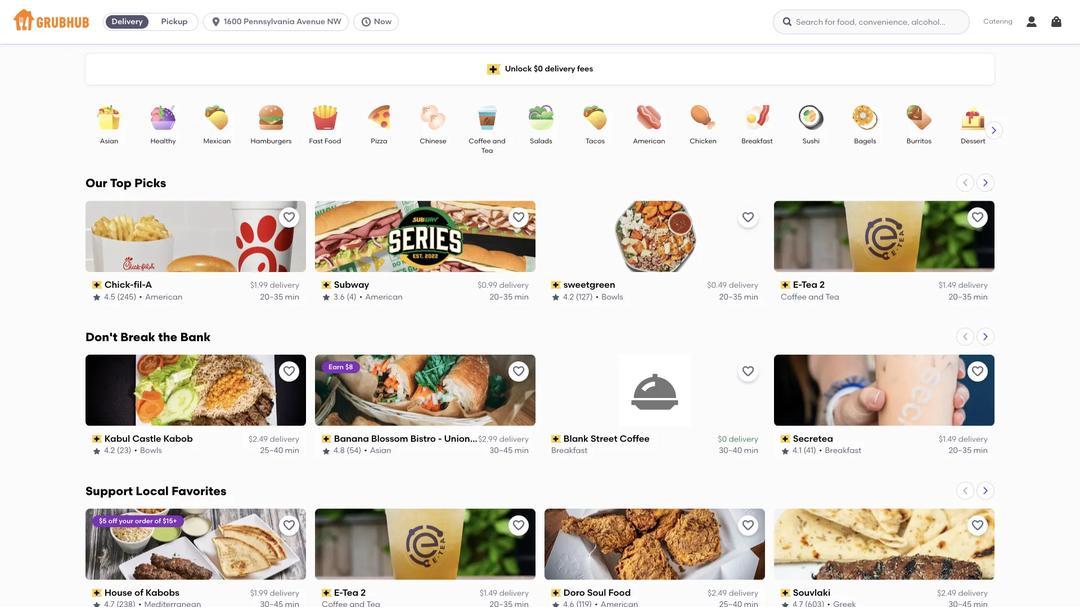 Task type: locate. For each thing, give the bounding box(es) containing it.
star icon image for kabul castle kabob
[[92, 447, 101, 456]]

0 vertical spatial and
[[493, 137, 506, 145]]

main navigation navigation
[[0, 0, 1080, 44]]

1 vertical spatial 2
[[361, 588, 366, 599]]

sushi image
[[792, 105, 831, 130]]

save this restaurant image for secretea
[[971, 365, 985, 379]]

burritos image
[[900, 105, 939, 130]]

pizza
[[371, 137, 387, 145]]

2 horizontal spatial american
[[633, 137, 665, 145]]

now
[[374, 17, 392, 26]]

food
[[325, 137, 341, 145], [608, 588, 631, 599]]

american down american image
[[633, 137, 665, 145]]

0 vertical spatial of
[[154, 518, 161, 525]]

doro soul food logo image
[[545, 509, 765, 581]]

• down fil- at the left top
[[139, 292, 142, 302]]

svg image inside the 1600 pennsylvania avenue nw button
[[210, 16, 222, 28]]

0 horizontal spatial • bowls
[[134, 446, 162, 456]]

1 horizontal spatial american
[[365, 292, 403, 302]]

coffee and tea image
[[468, 105, 507, 130]]

house of kabobs logo image
[[86, 509, 306, 581]]

save this restaurant image for blank street coffee
[[742, 365, 755, 379]]

$1.99 delivery for picks
[[250, 281, 299, 291]]

burritos
[[907, 137, 932, 145]]

american
[[633, 137, 665, 145], [145, 292, 183, 302], [365, 292, 403, 302]]

delivery for chick-fil-a logo
[[270, 281, 299, 291]]

1 vertical spatial asian
[[370, 446, 391, 456]]

e-tea 2
[[793, 280, 825, 290], [334, 588, 366, 599]]

$1.49
[[939, 281, 957, 291], [939, 435, 957, 445], [480, 589, 497, 599]]

pickup button
[[151, 13, 198, 31]]

delivery for the kabul castle kabob logo
[[270, 435, 299, 445]]

blank street coffee
[[564, 434, 650, 444]]

asian down blossom
[[370, 446, 391, 456]]

delivery for sweetgreen logo
[[729, 281, 758, 291]]

0 horizontal spatial and
[[493, 137, 506, 145]]

chicken image
[[684, 105, 723, 130]]

chinese image
[[414, 105, 453, 130]]

kabul castle kabob logo image
[[86, 355, 306, 426]]

(127)
[[576, 292, 593, 302]]

1 vertical spatial coffee and tea
[[781, 292, 839, 302]]

caret left icon image
[[961, 178, 970, 187], [961, 332, 970, 341], [961, 487, 970, 496]]

secretea
[[793, 434, 833, 444]]

30–40
[[719, 446, 742, 456]]

bowls down sweetgreen at the right top of the page
[[602, 292, 623, 302]]

2 horizontal spatial breakfast
[[825, 446, 862, 456]]

2 horizontal spatial $2.49
[[937, 589, 957, 599]]

$2.49 delivery for food
[[708, 589, 758, 599]]

4.1
[[793, 446, 802, 456]]

e-tea 2 logo image
[[774, 201, 995, 272], [315, 509, 536, 581]]

fil-
[[134, 280, 145, 290]]

1 $1.99 from the top
[[250, 281, 268, 291]]

20–35 min
[[260, 292, 299, 302], [490, 292, 529, 302], [719, 292, 758, 302], [949, 292, 988, 302], [949, 446, 988, 456]]

subscription pass image
[[92, 436, 102, 443], [92, 590, 102, 598], [551, 590, 561, 598]]

break
[[120, 330, 155, 344]]

$1.49 delivery for our top picks
[[939, 281, 988, 291]]

1 horizontal spatial e-tea 2 logo image
[[774, 201, 995, 272]]

0 vertical spatial $1.99
[[250, 281, 268, 291]]

1 vertical spatial of
[[135, 588, 143, 599]]

svg image
[[1025, 15, 1039, 29], [1050, 15, 1063, 29], [210, 16, 222, 28], [361, 16, 372, 28]]

0 horizontal spatial 4.2
[[104, 446, 115, 456]]

asian image
[[89, 105, 129, 130]]

subscription pass image left house
[[92, 590, 102, 598]]

0 horizontal spatial 2
[[361, 588, 366, 599]]

• bowls down sweetgreen at the right top of the page
[[596, 292, 623, 302]]

1 horizontal spatial • bowls
[[596, 292, 623, 302]]

0 vertical spatial 4.2
[[563, 292, 574, 302]]

earn $8
[[329, 363, 353, 371]]

0 vertical spatial e-tea 2
[[793, 280, 825, 290]]

of right house
[[135, 588, 143, 599]]

coffee and tea
[[469, 137, 506, 155], [781, 292, 839, 302]]

save this restaurant image for sweetgreen
[[742, 211, 755, 225]]

subscription pass image
[[92, 282, 102, 289], [322, 282, 332, 289], [551, 282, 561, 289], [781, 282, 791, 289], [322, 436, 332, 443], [551, 436, 561, 443], [781, 436, 791, 443], [322, 590, 332, 598], [781, 590, 791, 598]]

breakfast
[[742, 137, 773, 145], [551, 446, 588, 456], [825, 446, 862, 456]]

$1.99
[[250, 281, 268, 291], [250, 589, 268, 599]]

save this restaurant button
[[279, 208, 299, 228], [509, 208, 529, 228], [738, 208, 758, 228], [968, 208, 988, 228], [279, 362, 299, 382], [509, 362, 529, 382], [738, 362, 758, 382], [968, 362, 988, 382], [279, 516, 299, 536], [509, 516, 529, 536], [738, 516, 758, 536], [968, 516, 988, 536]]

1 horizontal spatial coffee and tea
[[781, 292, 839, 302]]

asian
[[100, 137, 118, 145], [370, 446, 391, 456]]

soul
[[587, 588, 606, 599]]

1 horizontal spatial • american
[[359, 292, 403, 302]]

0 horizontal spatial e-tea 2
[[334, 588, 366, 599]]

• for sweetgreen
[[596, 292, 599, 302]]

1 vertical spatial food
[[608, 588, 631, 599]]

3 caret left icon image from the top
[[961, 487, 970, 496]]

breakfast image
[[738, 105, 777, 130]]

1 caret left icon image from the top
[[961, 178, 970, 187]]

top
[[110, 176, 132, 190]]

pennsylvania
[[244, 17, 295, 26]]

• right (127)
[[596, 292, 599, 302]]

support
[[86, 484, 133, 498]]

e-tea 2 for e-tea 2 save this restaurant image's e-tea 2 logo
[[334, 588, 366, 599]]

blank street coffee logo image
[[619, 355, 691, 426]]

(54)
[[347, 446, 361, 456]]

1 vertical spatial e-
[[334, 588, 342, 599]]

secretea logo image
[[774, 355, 995, 426]]

$1.49 for our top picks
[[939, 281, 957, 291]]

0 horizontal spatial $2.49 delivery
[[249, 435, 299, 445]]

fast food
[[309, 137, 341, 145]]

$1.49 delivery for don't break the bank
[[939, 435, 988, 445]]

catering
[[984, 18, 1013, 25]]

1 vertical spatial $1.99
[[250, 589, 268, 599]]

tea
[[481, 147, 493, 155], [802, 280, 818, 290], [826, 292, 839, 302], [342, 588, 358, 599]]

4.2 down kabul
[[104, 446, 115, 456]]

30–40 min
[[719, 446, 758, 456]]

salads
[[530, 137, 552, 145]]

2 horizontal spatial coffee
[[781, 292, 807, 302]]

0 horizontal spatial coffee and tea
[[469, 137, 506, 155]]

0 vertical spatial e-
[[793, 280, 802, 290]]

mexican
[[203, 137, 231, 145]]

of left $15+
[[154, 518, 161, 525]]

food right soul
[[608, 588, 631, 599]]

subscription pass image for sweetgreen logo
[[551, 282, 561, 289]]

min for subway
[[515, 292, 529, 302]]

0 vertical spatial coffee
[[469, 137, 491, 145]]

2 $1.99 from the top
[[250, 589, 268, 599]]

min for kabul castle kabob
[[285, 446, 299, 456]]

• american
[[139, 292, 183, 302], [359, 292, 403, 302]]

food right 'fast'
[[325, 137, 341, 145]]

0 vertical spatial 2
[[820, 280, 825, 290]]

kabobs
[[146, 588, 179, 599]]

0 horizontal spatial food
[[325, 137, 341, 145]]

nw
[[327, 17, 341, 26]]

0 vertical spatial e-tea 2 logo image
[[774, 201, 995, 272]]

healthy image
[[143, 105, 183, 130]]

1 horizontal spatial e-tea 2
[[793, 280, 825, 290]]

• bowls
[[596, 292, 623, 302], [134, 446, 162, 456]]

•
[[139, 292, 142, 302], [359, 292, 362, 302], [596, 292, 599, 302], [134, 446, 137, 456], [364, 446, 367, 456], [819, 446, 822, 456]]

subscription pass image left kabul
[[92, 436, 102, 443]]

support local favorites
[[86, 484, 226, 498]]

doro soul food
[[564, 588, 631, 599]]

caret right icon image for support local favorites
[[981, 487, 990, 496]]

delivery for house of kabobs logo
[[270, 589, 299, 599]]

of
[[154, 518, 161, 525], [135, 588, 143, 599]]

star icon image for souvlaki
[[781, 601, 790, 608]]

$0.99
[[478, 281, 497, 291]]

2 for e-tea 2 logo related to save this restaurant icon associated with e-tea 2
[[820, 280, 825, 290]]

american down a
[[145, 292, 183, 302]]

0 vertical spatial $0
[[534, 64, 543, 74]]

1 vertical spatial 4.2
[[104, 446, 115, 456]]

0 horizontal spatial $0
[[534, 64, 543, 74]]

sweetgreen
[[564, 280, 615, 290]]

• for secretea
[[819, 446, 822, 456]]

2 • american from the left
[[359, 292, 403, 302]]

0 vertical spatial $1.49 delivery
[[939, 281, 988, 291]]

caret right icon image
[[990, 126, 999, 135], [981, 178, 990, 187], [981, 332, 990, 341], [981, 487, 990, 496]]

1 horizontal spatial 2
[[820, 280, 825, 290]]

1 horizontal spatial 4.2
[[563, 292, 574, 302]]

kabob
[[163, 434, 193, 444]]

delivery
[[545, 64, 575, 74], [270, 281, 299, 291], [499, 281, 529, 291], [729, 281, 758, 291], [958, 281, 988, 291], [270, 435, 299, 445], [499, 435, 529, 445], [729, 435, 758, 445], [958, 435, 988, 445], [270, 589, 299, 599], [499, 589, 529, 599], [729, 589, 758, 599], [958, 589, 988, 599]]

delivery for subway  logo
[[499, 281, 529, 291]]

• right (41)
[[819, 446, 822, 456]]

1 vertical spatial e-tea 2
[[334, 588, 366, 599]]

0 vertical spatial $1.49
[[939, 281, 957, 291]]

american right (4)
[[365, 292, 403, 302]]

1 horizontal spatial asian
[[370, 446, 391, 456]]

save this restaurant image
[[742, 211, 755, 225], [971, 211, 985, 225], [282, 365, 296, 379], [742, 365, 755, 379], [971, 365, 985, 379], [742, 519, 755, 533], [971, 519, 985, 533]]

bowls down kabul castle kabob at bottom
[[140, 446, 162, 456]]

breakfast down secretea
[[825, 446, 862, 456]]

subscription pass image for "banana blossom bistro - union market dc logo"
[[322, 436, 332, 443]]

hamburgers
[[251, 137, 292, 145]]

1 vertical spatial caret left icon image
[[961, 332, 970, 341]]

1 vertical spatial $1.49
[[939, 435, 957, 445]]

our
[[86, 176, 107, 190]]

1 vertical spatial $1.49 delivery
[[939, 435, 988, 445]]

picks
[[134, 176, 166, 190]]

bowls for kabul castle kabob
[[140, 446, 162, 456]]

4.8 (54)
[[334, 446, 361, 456]]

4.2 for sweetgreen
[[563, 292, 574, 302]]

20–35 for e-tea 2
[[949, 292, 972, 302]]

• bowls down kabul castle kabob at bottom
[[134, 446, 162, 456]]

1 $1.99 delivery from the top
[[250, 281, 299, 291]]

doro
[[564, 588, 585, 599]]

0 horizontal spatial american
[[145, 292, 183, 302]]

star icon image for chick-fil-a
[[92, 293, 101, 302]]

$0 right unlock
[[534, 64, 543, 74]]

subway  logo image
[[315, 201, 536, 272]]

union
[[444, 434, 470, 444]]

Search for food, convenience, alcohol... search field
[[773, 10, 970, 34]]

30–45 min
[[490, 446, 529, 456]]

hamburgers image
[[252, 105, 291, 130]]

delivery for secretea logo in the bottom right of the page
[[958, 435, 988, 445]]

your
[[119, 518, 133, 525]]

1 horizontal spatial bowls
[[602, 292, 623, 302]]

• right the (54)
[[364, 446, 367, 456]]

off
[[108, 518, 117, 525]]

2 caret left icon image from the top
[[961, 332, 970, 341]]

0 horizontal spatial e-
[[334, 588, 342, 599]]

chick-
[[104, 280, 134, 290]]

1 horizontal spatial $2.49 delivery
[[708, 589, 758, 599]]

0 horizontal spatial e-tea 2 logo image
[[315, 509, 536, 581]]

salads image
[[522, 105, 561, 130]]

grubhub plus flag logo image
[[487, 64, 501, 75]]

4.2 left (127)
[[563, 292, 574, 302]]

subscription pass image left "doro"
[[551, 590, 561, 598]]

4.5
[[104, 292, 115, 302]]

star icon image
[[92, 293, 101, 302], [322, 293, 331, 302], [551, 293, 560, 302], [92, 447, 101, 456], [322, 447, 331, 456], [781, 447, 790, 456], [92, 601, 101, 608], [551, 601, 560, 608], [781, 601, 790, 608]]

0 horizontal spatial bowls
[[140, 446, 162, 456]]

1 horizontal spatial $2.49
[[708, 589, 727, 599]]

• american right (4)
[[359, 292, 403, 302]]

subscription pass image for support local favorites
[[92, 590, 102, 598]]

$2.49
[[249, 435, 268, 445], [708, 589, 727, 599], [937, 589, 957, 599]]

min
[[285, 292, 299, 302], [515, 292, 529, 302], [744, 292, 758, 302], [974, 292, 988, 302], [285, 446, 299, 456], [515, 446, 529, 456], [744, 446, 758, 456], [974, 446, 988, 456]]

• right the (23)
[[134, 446, 137, 456]]

delivery for blank street coffee logo
[[729, 435, 758, 445]]

1 horizontal spatial breakfast
[[742, 137, 773, 145]]

earn
[[329, 363, 344, 371]]

1 vertical spatial • bowls
[[134, 446, 162, 456]]

$2.49 for food
[[708, 589, 727, 599]]

1 vertical spatial e-tea 2 logo image
[[315, 509, 536, 581]]

e-tea 2 for e-tea 2 logo related to save this restaurant icon associated with e-tea 2
[[793, 280, 825, 290]]

1 horizontal spatial and
[[809, 292, 824, 302]]

1600 pennsylvania avenue nw button
[[203, 13, 353, 31]]

$1.99 delivery for favorites
[[250, 589, 299, 599]]

delivery for doro soul food logo
[[729, 589, 758, 599]]

0 horizontal spatial • american
[[139, 292, 183, 302]]

20–35
[[260, 292, 283, 302], [490, 292, 513, 302], [719, 292, 742, 302], [949, 292, 972, 302], [949, 446, 972, 456]]

4.1 (41)
[[793, 446, 816, 456]]

$0 delivery
[[718, 435, 758, 445]]

2
[[820, 280, 825, 290], [361, 588, 366, 599]]

1 horizontal spatial of
[[154, 518, 161, 525]]

save this restaurant image for e-tea 2
[[512, 519, 526, 533]]

1 horizontal spatial $0
[[718, 435, 727, 445]]

2 vertical spatial $1.49
[[480, 589, 497, 599]]

$2.99 delivery
[[478, 435, 529, 445]]

subscription pass image for don't break the bank
[[92, 436, 102, 443]]

• right (4)
[[359, 292, 362, 302]]

• american down a
[[139, 292, 183, 302]]

$0.99 delivery
[[478, 281, 529, 291]]

2 vertical spatial caret left icon image
[[961, 487, 970, 496]]

1 horizontal spatial coffee
[[620, 434, 650, 444]]

breakfast down breakfast image
[[742, 137, 773, 145]]

0 vertical spatial bowls
[[602, 292, 623, 302]]

0 vertical spatial asian
[[100, 137, 118, 145]]

blank
[[564, 434, 589, 444]]

1 vertical spatial coffee
[[781, 292, 807, 302]]

1 vertical spatial $1.99 delivery
[[250, 589, 299, 599]]

20–35 for secretea
[[949, 446, 972, 456]]

delivery
[[112, 17, 143, 26]]

and
[[493, 137, 506, 145], [809, 292, 824, 302]]

1 • american from the left
[[139, 292, 183, 302]]

• for kabul castle kabob
[[134, 446, 137, 456]]

2 $1.99 delivery from the top
[[250, 589, 299, 599]]

save this restaurant image for kabul castle kabob
[[282, 365, 296, 379]]

asian down asian image
[[100, 137, 118, 145]]

1 vertical spatial bowls
[[140, 446, 162, 456]]

breakfast down "blank"
[[551, 446, 588, 456]]

min for secretea
[[974, 446, 988, 456]]

chick-fil-a logo image
[[86, 201, 306, 272]]

sweetgreen logo image
[[545, 201, 765, 272]]

$2.49 delivery
[[249, 435, 299, 445], [708, 589, 758, 599], [937, 589, 988, 599]]

4.2
[[563, 292, 574, 302], [104, 446, 115, 456]]

$0 up 30–40
[[718, 435, 727, 445]]

0 vertical spatial • bowls
[[596, 292, 623, 302]]

0 horizontal spatial $2.49
[[249, 435, 268, 445]]

1 horizontal spatial food
[[608, 588, 631, 599]]

save this restaurant image
[[282, 211, 296, 225], [512, 211, 526, 225], [512, 365, 526, 379], [282, 519, 296, 533], [512, 519, 526, 533]]

0 vertical spatial $1.99 delivery
[[250, 281, 299, 291]]

$2.49 for kabob
[[249, 435, 268, 445]]

20–35 min for e-tea 2
[[949, 292, 988, 302]]

caret left icon image for support local favorites
[[961, 487, 970, 496]]

4.2 (127)
[[563, 292, 593, 302]]

fast food image
[[306, 105, 345, 130]]

2 vertical spatial coffee
[[620, 434, 650, 444]]

0 vertical spatial caret left icon image
[[961, 178, 970, 187]]



Task type: describe. For each thing, give the bounding box(es) containing it.
20–35 min for subway
[[490, 292, 529, 302]]

star icon image for sweetgreen
[[551, 293, 560, 302]]

subway
[[334, 280, 369, 290]]

delivery button
[[104, 13, 151, 31]]

2 vertical spatial $1.49 delivery
[[480, 589, 529, 599]]

1 vertical spatial $0
[[718, 435, 727, 445]]

1600
[[224, 17, 242, 26]]

caret left icon image for don't break the bank
[[961, 332, 970, 341]]

caret right icon image for our top picks
[[981, 178, 990, 187]]

• american for subway
[[359, 292, 403, 302]]

4.2 (23)
[[104, 446, 131, 456]]

don't break the bank
[[86, 330, 211, 344]]

0 horizontal spatial coffee
[[469, 137, 491, 145]]

market
[[472, 434, 504, 444]]

save this restaurant image for doro soul food
[[742, 519, 755, 533]]

order
[[135, 518, 153, 525]]

subscription pass image for souvlaki logo
[[781, 590, 791, 598]]

souvlaki logo image
[[774, 509, 995, 581]]

(41)
[[804, 446, 816, 456]]

$0.49
[[707, 281, 727, 291]]

(4)
[[347, 292, 357, 302]]

unlock
[[505, 64, 532, 74]]

dessert image
[[954, 105, 993, 130]]

tacos image
[[576, 105, 615, 130]]

2 horizontal spatial $2.49 delivery
[[937, 589, 988, 599]]

the
[[158, 330, 177, 344]]

20–35 min for sweetgreen
[[719, 292, 758, 302]]

pizza image
[[360, 105, 399, 130]]

street
[[591, 434, 618, 444]]

and inside coffee and tea
[[493, 137, 506, 145]]

dc
[[506, 434, 520, 444]]

$1.99 for support local favorites
[[250, 589, 268, 599]]

banana
[[334, 434, 369, 444]]

3.6 (4)
[[334, 292, 357, 302]]

save this restaurant image for chick-fil-a
[[282, 211, 296, 225]]

kabul castle kabob
[[104, 434, 193, 444]]

2 for e-tea 2 save this restaurant image's e-tea 2 logo
[[361, 588, 366, 599]]

american image
[[630, 105, 669, 130]]

20–35 for chick-fil-a
[[260, 292, 283, 302]]

souvlaki
[[793, 588, 831, 599]]

mexican image
[[197, 105, 237, 130]]

fees
[[577, 64, 593, 74]]

chinese
[[420, 137, 447, 145]]

1 vertical spatial and
[[809, 292, 824, 302]]

american for subway
[[365, 292, 403, 302]]

3.6
[[334, 292, 345, 302]]

chick-fil-a
[[104, 280, 152, 290]]

20–35 for subway
[[490, 292, 513, 302]]

4.2 for kabul castle kabob
[[104, 446, 115, 456]]

1 horizontal spatial e-
[[793, 280, 802, 290]]

delivery for "banana blossom bistro - union market dc logo"
[[499, 435, 529, 445]]

chicken
[[690, 137, 717, 145]]

• for chick-fil-a
[[139, 292, 142, 302]]

• bowls for sweetgreen
[[596, 292, 623, 302]]

• breakfast
[[819, 446, 862, 456]]

don't
[[86, 330, 118, 344]]

blossom
[[371, 434, 408, 444]]

$5 off your order of $15+
[[99, 518, 177, 525]]

banana blossom bistro - union market dc
[[334, 434, 520, 444]]

dessert
[[961, 137, 986, 145]]

20–35 min for secretea
[[949, 446, 988, 456]]

20–35 for sweetgreen
[[719, 292, 742, 302]]

american for chick-fil-a
[[145, 292, 183, 302]]

delivery for souvlaki logo
[[958, 589, 988, 599]]

min for banana blossom bistro - union market dc
[[515, 446, 529, 456]]

$1.49 for don't break the bank
[[939, 435, 957, 445]]

$1.99 for our top picks
[[250, 281, 268, 291]]

fast
[[309, 137, 323, 145]]

bistro
[[411, 434, 436, 444]]

now button
[[353, 13, 404, 31]]

favorites
[[172, 484, 226, 498]]

25–40 min
[[260, 446, 299, 456]]

• american for chick-fil-a
[[139, 292, 183, 302]]

sushi
[[803, 137, 820, 145]]

$2.49 delivery for kabob
[[249, 435, 299, 445]]

bagels
[[854, 137, 876, 145]]

house
[[104, 588, 132, 599]]

caret right icon image for don't break the bank
[[981, 332, 990, 341]]

$5
[[99, 518, 107, 525]]

4.5 (245)
[[104, 292, 136, 302]]

subscription pass image for secretea logo in the bottom right of the page
[[781, 436, 791, 443]]

$0.49 delivery
[[707, 281, 758, 291]]

• bowls for kabul castle kabob
[[134, 446, 162, 456]]

our top picks
[[86, 176, 166, 190]]

(245)
[[117, 292, 136, 302]]

bagels image
[[846, 105, 885, 130]]

save this restaurant image for subway
[[512, 211, 526, 225]]

star icon image for house of kabobs
[[92, 601, 101, 608]]

min for chick-fil-a
[[285, 292, 299, 302]]

subscription pass image for subway  logo
[[322, 282, 332, 289]]

20–35 min for chick-fil-a
[[260, 292, 299, 302]]

(23)
[[117, 446, 131, 456]]

star icon image for doro soul food
[[551, 601, 560, 608]]

min for sweetgreen
[[744, 292, 758, 302]]

tacos
[[586, 137, 605, 145]]

$15+
[[163, 518, 177, 525]]

e-tea 2 logo image for e-tea 2 save this restaurant image
[[315, 509, 536, 581]]

caret left icon image for our top picks
[[961, 178, 970, 187]]

• for subway
[[359, 292, 362, 302]]

house of kabobs
[[104, 588, 179, 599]]

kabul
[[104, 434, 130, 444]]

save this restaurant image for souvlaki
[[971, 519, 985, 533]]

min for blank street coffee
[[744, 446, 758, 456]]

0 horizontal spatial breakfast
[[551, 446, 588, 456]]

local
[[136, 484, 169, 498]]

-
[[438, 434, 442, 444]]

4.8
[[334, 446, 345, 456]]

0 vertical spatial coffee and tea
[[469, 137, 506, 155]]

a
[[145, 280, 152, 290]]

e-tea 2 logo image for save this restaurant icon associated with e-tea 2
[[774, 201, 995, 272]]

subscription pass image for chick-fil-a logo
[[92, 282, 102, 289]]

healthy
[[150, 137, 176, 145]]

0 horizontal spatial of
[[135, 588, 143, 599]]

svg image
[[782, 16, 794, 28]]

min for e-tea 2
[[974, 292, 988, 302]]

save this restaurant image for e-tea 2
[[971, 211, 985, 225]]

0 horizontal spatial asian
[[100, 137, 118, 145]]

$2.99
[[478, 435, 497, 445]]

• for banana blossom bistro - union market dc
[[364, 446, 367, 456]]

star icon image for secretea
[[781, 447, 790, 456]]

avenue
[[297, 17, 325, 26]]

castle
[[132, 434, 161, 444]]

subscription pass image for blank street coffee logo
[[551, 436, 561, 443]]

30–45
[[490, 446, 513, 456]]

0 vertical spatial food
[[325, 137, 341, 145]]

bowls for sweetgreen
[[602, 292, 623, 302]]

1600 pennsylvania avenue nw
[[224, 17, 341, 26]]

pickup
[[161, 17, 188, 26]]

star icon image for banana blossom bistro - union market dc
[[322, 447, 331, 456]]

star icon image for subway
[[322, 293, 331, 302]]

$8
[[345, 363, 353, 371]]

svg image inside now button
[[361, 16, 372, 28]]

banana blossom bistro - union market dc logo image
[[315, 355, 536, 426]]

• asian
[[364, 446, 391, 456]]



Task type: vqa. For each thing, say whether or not it's contained in the screenshot.


